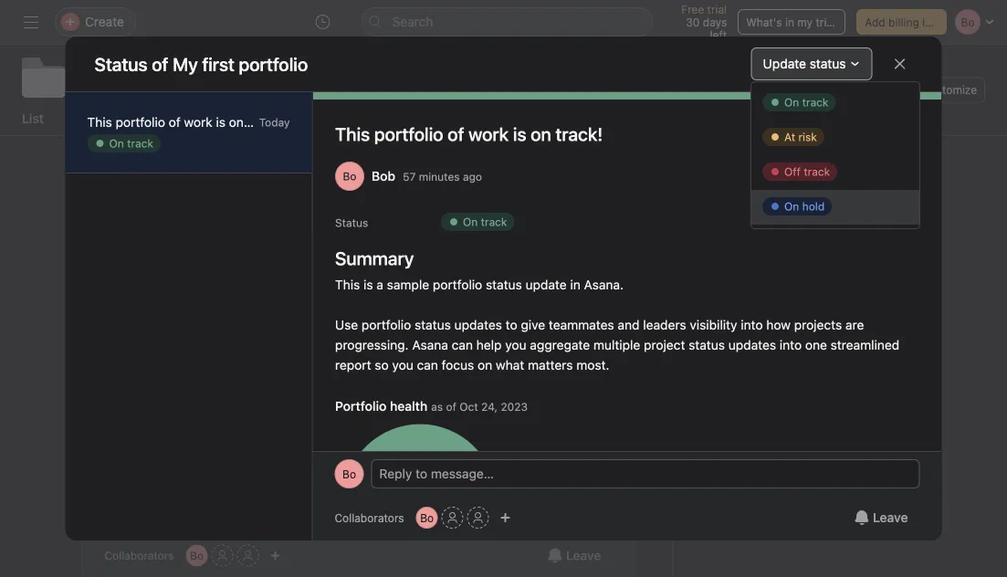 Task type: locate. For each thing, give the bounding box(es) containing it.
1 vertical spatial to
[[505, 317, 517, 333]]

this is a sample portfolio status update in asana.
[[335, 277, 624, 292]]

give down workload
[[290, 130, 315, 146]]

1 horizontal spatial leave
[[873, 510, 908, 525]]

a
[[376, 277, 383, 292]]

multiple down 'asana.'
[[593, 338, 640, 353]]

leaders
[[413, 130, 456, 146], [643, 317, 686, 333]]

1 vertical spatial leaders
[[643, 317, 686, 333]]

asana down progress link
[[204, 151, 240, 166]]

1 vertical spatial matters
[[528, 358, 573, 373]]

0 vertical spatial status
[[95, 53, 148, 74]]

1 horizontal spatial multiple
[[593, 338, 640, 353]]

matters
[[395, 171, 440, 186], [528, 358, 573, 373]]

use portfolio status updates to give teammates and leaders visibility into how projects are progressing. asana can help you aggregate multiple project status updates into one streamlined report so you can focus on what matters most. inside status of my first portfolio dialog
[[335, 317, 903, 373]]

full screen image
[[802, 127, 816, 142]]

my down portfolios link
[[80, 77, 106, 98]]

projects inside status of my first portfolio dialog
[[794, 317, 842, 333]]

0 vertical spatial to
[[275, 130, 287, 146]]

this
[[87, 115, 112, 130], [335, 123, 370, 145], [335, 277, 360, 292]]

to
[[275, 130, 287, 146], [505, 317, 517, 333]]

1 horizontal spatial how
[[766, 317, 791, 333]]

what's
[[746, 16, 783, 28]]

1 vertical spatial one
[[805, 338, 827, 353]]

show options image
[[225, 80, 239, 95]]

work left progress link
[[184, 115, 213, 130]]

billing
[[889, 16, 920, 28]]

first portfolio up add to starred image at the top of page
[[202, 53, 308, 74]]

1 vertical spatial and
[[617, 317, 639, 333]]

track right the off
[[804, 165, 830, 178]]

on hold
[[785, 200, 825, 213]]

0 horizontal spatial to
[[275, 130, 287, 146]]

progressing. inside status of my first portfolio dialog
[[335, 338, 408, 353]]

can
[[243, 151, 265, 166], [284, 171, 305, 186], [451, 338, 473, 353], [417, 358, 438, 373]]

minutes
[[419, 170, 460, 183]]

0 vertical spatial use portfolio status updates to give teammates and leaders visibility into how projects are progressing. asana can help you aggregate multiple project status updates into one streamlined report so you can focus on what matters most.
[[105, 130, 615, 186]]

1 horizontal spatial give
[[521, 317, 545, 333]]

and
[[387, 130, 409, 146], [617, 317, 639, 333]]

0 horizontal spatial aggregate
[[322, 151, 382, 166]]

asana
[[204, 151, 240, 166], [412, 338, 448, 353]]

leave
[[873, 510, 908, 525], [566, 548, 602, 563]]

1 horizontal spatial projects
[[794, 317, 842, 333]]

1 vertical spatial use portfolio status updates to give teammates and leaders visibility into how projects are progressing. asana can help you aggregate multiple project status updates into one streamlined report so you can focus on what matters most.
[[335, 317, 903, 373]]

visibility
[[459, 130, 507, 146], [690, 317, 737, 333]]

use down summary
[[335, 317, 358, 333]]

list
[[22, 111, 44, 126]]

use portfolio status updates to give teammates and leaders visibility into how projects are progressing. asana can help you aggregate multiple project status updates into one streamlined report so you can focus on what matters most. down 'asana.'
[[335, 317, 903, 373]]

1 vertical spatial bo button
[[416, 507, 438, 529]]

so
[[242, 171, 256, 186], [374, 358, 388, 373]]

status up summary
[[335, 216, 368, 229]]

0 horizontal spatial so
[[242, 171, 256, 186]]

on hold menu item
[[752, 190, 920, 225]]

1 vertical spatial progressing.
[[335, 338, 408, 353]]

1 horizontal spatial use
[[335, 317, 358, 333]]

you down workload link
[[297, 151, 318, 166]]

what up 2023
[[496, 358, 524, 373]]

off
[[785, 165, 801, 178]]

1 vertical spatial so
[[374, 358, 388, 373]]

1 vertical spatial status
[[335, 216, 368, 229]]

of right as
[[446, 401, 456, 413]]

progressing. down a
[[335, 338, 408, 353]]

1 vertical spatial visibility
[[690, 317, 737, 333]]

0 horizontal spatial how
[[536, 130, 560, 146]]

most. down 'asana.'
[[576, 358, 609, 373]]

focus up oct at the left bottom
[[441, 358, 474, 373]]

30
[[686, 16, 700, 28]]

in left my
[[786, 16, 795, 28]]

1 vertical spatial project
[[644, 338, 685, 353]]

leave button
[[843, 501, 920, 534], [536, 540, 613, 573]]

1 horizontal spatial leaders
[[643, 317, 686, 333]]

what's in my trial?
[[746, 16, 841, 28]]

bo button for leave button inside status of my first portfolio dialog
[[416, 507, 438, 529]]

leave inside status of my first portfolio dialog
[[873, 510, 908, 525]]

1 horizontal spatial visibility
[[690, 317, 737, 333]]

so inside status of my first portfolio dialog
[[374, 358, 388, 373]]

1 horizontal spatial matters
[[528, 358, 573, 373]]

0 vertical spatial leave button
[[843, 501, 920, 534]]

2 vertical spatial bo button
[[186, 545, 208, 567]]

1 vertical spatial give
[[521, 317, 545, 333]]

0 vertical spatial progressing.
[[127, 151, 200, 166]]

status
[[95, 53, 148, 74], [335, 216, 368, 229]]

this left messages link
[[335, 123, 370, 145]]

0 horizontal spatial my
[[80, 77, 106, 98]]

this down portfolios link
[[87, 115, 112, 130]]

bob
[[371, 169, 395, 184]]

0 vertical spatial most.
[[444, 171, 477, 186]]

portfolio
[[116, 115, 165, 130], [374, 123, 443, 145], [131, 130, 181, 146], [432, 277, 482, 292], [361, 317, 411, 333]]

0 horizontal spatial are
[[105, 151, 123, 166]]

status for status
[[335, 216, 368, 229]]

most. inside status of my first portfolio dialog
[[576, 358, 609, 373]]

1 horizontal spatial leave button
[[843, 501, 920, 534]]

can down the today
[[284, 171, 305, 186]]

collaborators inside status of my first portfolio dialog
[[335, 512, 404, 524]]

0 vertical spatial collaborators
[[335, 512, 404, 524]]

1 horizontal spatial one
[[805, 338, 827, 353]]

help
[[268, 151, 293, 166], [476, 338, 501, 353]]

1 horizontal spatial progressing.
[[335, 338, 408, 353]]

and inside status of my first portfolio dialog
[[617, 317, 639, 333]]

one inside status of my first portfolio dialog
[[805, 338, 827, 353]]

1 vertical spatial collaborators
[[105, 550, 174, 563]]

0 horizontal spatial project
[[435, 151, 477, 166]]

to down this is a sample portfolio status update in asana.
[[505, 317, 517, 333]]

0 vertical spatial bo button
[[335, 459, 364, 489]]

update status
[[763, 56, 846, 71]]

0 horizontal spatial one
[[105, 171, 127, 186]]

57
[[403, 170, 416, 183]]

0 horizontal spatial give
[[290, 130, 315, 146]]

workload
[[302, 111, 360, 126]]

1 vertical spatial how
[[766, 317, 791, 333]]

0 vertical spatial streamlined
[[130, 171, 199, 186]]

oct
[[459, 401, 478, 413]]

report up portfolio health
[[335, 358, 371, 373]]

1 horizontal spatial what
[[496, 358, 524, 373]]

share
[[846, 83, 876, 96]]

give down update
[[521, 317, 545, 333]]

you up 2023
[[505, 338, 526, 353]]

use
[[105, 130, 128, 146], [335, 317, 358, 333]]

track!
[[247, 115, 281, 130], [555, 123, 603, 145]]

collaborators
[[335, 512, 404, 524], [105, 550, 174, 563]]

status up my first portfolio
[[95, 53, 148, 74]]

portfolios
[[80, 57, 137, 72]]

0 vertical spatial report
[[202, 171, 239, 186]]

0 horizontal spatial streamlined
[[130, 171, 199, 186]]

aggregate down update
[[530, 338, 590, 353]]

aggregate up bob
[[322, 151, 382, 166]]

my up my first portfolio
[[173, 53, 198, 74]]

streamlined
[[130, 171, 199, 186], [831, 338, 899, 353]]

so up portfolio health
[[374, 358, 388, 373]]

at risk
[[785, 131, 817, 143]]

1 vertical spatial teammates
[[548, 317, 614, 333]]

0 likes. click to like this task image
[[564, 443, 579, 458]]

0 horizontal spatial focus
[[309, 171, 341, 186]]

0 vertical spatial first portfolio
[[202, 53, 308, 74]]

0 horizontal spatial leave button
[[536, 540, 613, 573]]

in left 'asana.'
[[570, 277, 580, 292]]

multiple up 57
[[385, 151, 432, 166]]

first portfolio
[[202, 53, 308, 74], [110, 77, 216, 98]]

1 horizontal spatial status
[[335, 216, 368, 229]]

portfolio right the sample
[[432, 277, 482, 292]]

most. down this portfolio of work is on track! link
[[444, 171, 477, 186]]

in
[[786, 16, 795, 28], [570, 277, 580, 292]]

0 vertical spatial help
[[268, 151, 293, 166]]

0 horizontal spatial add or remove collaborators image
[[270, 551, 281, 562]]

1 vertical spatial leave
[[566, 548, 602, 563]]

0 vertical spatial leave
[[873, 510, 908, 525]]

0 vertical spatial project
[[435, 151, 477, 166]]

close this dialog image
[[893, 57, 908, 71]]

1 horizontal spatial and
[[617, 317, 639, 333]]

my
[[173, 53, 198, 74], [80, 77, 106, 98]]

search button
[[361, 7, 654, 37]]

0 vertical spatial one
[[105, 171, 127, 186]]

progress
[[227, 111, 281, 126]]

0 vertical spatial asana
[[204, 151, 240, 166]]

portfolios link
[[80, 55, 137, 75]]

1 horizontal spatial help
[[476, 338, 501, 353]]

add or remove collaborators image for leave button inside status of my first portfolio dialog bo button
[[500, 512, 511, 523]]

bo button
[[335, 459, 364, 489], [416, 507, 438, 529], [186, 545, 208, 567]]

progressing. down dashboard link
[[127, 151, 200, 166]]

of right messages link
[[447, 123, 464, 145]]

project inside status of my first portfolio dialog
[[644, 338, 685, 353]]

use down timeline
[[105, 130, 128, 146]]

aggregate
[[322, 151, 382, 166], [530, 338, 590, 353]]

project
[[435, 151, 477, 166], [644, 338, 685, 353]]

0 horizontal spatial collaborators
[[105, 550, 174, 563]]

bo
[[797, 83, 810, 96], [343, 170, 356, 183], [343, 468, 356, 480], [420, 512, 434, 524], [190, 550, 204, 563]]

give inside status of my first portfolio dialog
[[521, 317, 545, 333]]

streamlined inside status of my first portfolio dialog
[[831, 338, 899, 353]]

1 vertical spatial most.
[[576, 358, 609, 373]]

add billing info
[[865, 16, 942, 28]]

0 horizontal spatial status
[[95, 53, 148, 74]]

can up portfolio health as of oct 24, 2023
[[417, 358, 438, 373]]

update status button
[[751, 48, 873, 80]]

1 horizontal spatial collaborators
[[335, 512, 404, 524]]

portfolio up 57
[[374, 123, 443, 145]]

of
[[152, 53, 168, 74], [169, 115, 181, 130], [447, 123, 464, 145], [446, 401, 456, 413]]

asana inside status of my first portfolio dialog
[[412, 338, 448, 353]]

0 horizontal spatial is
[[216, 115, 226, 130]]

report
[[202, 171, 239, 186], [335, 358, 371, 373]]

status of my first portfolio dialog
[[65, 37, 942, 577]]

0 horizontal spatial visibility
[[459, 130, 507, 146]]

what left 57
[[363, 171, 392, 186]]

status for status of my first portfolio
[[95, 53, 148, 74]]

hold
[[803, 200, 825, 213]]

work up the ago
[[468, 123, 509, 145]]

progress link
[[227, 111, 281, 135]]

messages link
[[382, 111, 442, 135]]

status inside update status popup button
[[810, 56, 846, 71]]

1 horizontal spatial add or remove collaborators image
[[500, 512, 511, 523]]

0 horizontal spatial bo button
[[186, 545, 208, 567]]

help down this is a sample portfolio status update in asana.
[[476, 338, 501, 353]]

add or remove collaborators image for bottommost leave button's bo button
[[270, 551, 281, 562]]

teammates down 'asana.'
[[548, 317, 614, 333]]

of inside portfolio health as of oct 24, 2023
[[446, 401, 456, 413]]

report down progress link
[[202, 171, 239, 186]]

so down progress link
[[242, 171, 256, 186]]

to down the today
[[275, 130, 287, 146]]

off track
[[785, 165, 830, 178]]

help down the today
[[268, 151, 293, 166]]

and down messages
[[387, 130, 409, 146]]

focus down workload link
[[309, 171, 341, 186]]

work
[[184, 115, 213, 130], [468, 123, 509, 145]]

this portfolio of work is on track! down my first portfolio
[[87, 115, 281, 130]]

into
[[510, 130, 533, 146], [571, 151, 594, 166], [741, 317, 763, 333], [780, 338, 802, 353]]

is
[[216, 115, 226, 130], [513, 123, 526, 145], [363, 277, 373, 292]]

bob link
[[371, 169, 395, 184]]

0 horizontal spatial use
[[105, 130, 128, 146]]

leave button inside status of my first portfolio dialog
[[843, 501, 920, 534]]

teammates down workload
[[318, 130, 384, 146]]

0 vertical spatial teammates
[[318, 130, 384, 146]]

1 vertical spatial my
[[80, 77, 106, 98]]

and down 'asana.'
[[617, 317, 639, 333]]

how
[[536, 130, 560, 146], [766, 317, 791, 333]]

bo button for bottommost leave button
[[186, 545, 208, 567]]

track
[[803, 96, 829, 109], [127, 137, 153, 150], [804, 165, 830, 178], [481, 216, 507, 228], [323, 307, 350, 320]]

teammates
[[318, 130, 384, 146], [548, 317, 614, 333]]

1 horizontal spatial track!
[[555, 123, 603, 145]]

give
[[290, 130, 315, 146], [521, 317, 545, 333]]

0 vertical spatial multiple
[[385, 151, 432, 166]]

what
[[363, 171, 392, 186], [496, 358, 524, 373]]

progressing.
[[127, 151, 200, 166], [335, 338, 408, 353]]

most.
[[444, 171, 477, 186], [576, 358, 609, 373]]

this left a
[[335, 277, 360, 292]]

in inside status of my first portfolio dialog
[[570, 277, 580, 292]]

matters inside status of my first portfolio dialog
[[528, 358, 573, 373]]

1 vertical spatial multiple
[[593, 338, 640, 353]]

share button
[[824, 77, 884, 103]]

this portfolio of work is on track! up the ago
[[335, 123, 603, 145]]

use portfolio status updates to give teammates and leaders visibility into how projects are progressing. asana can help you aggregate multiple project status updates into one streamlined report so you can focus on what matters most.
[[105, 130, 615, 186], [335, 317, 903, 373]]

on
[[229, 115, 244, 130], [530, 123, 551, 145], [345, 171, 360, 186], [477, 358, 492, 373]]

add or remove collaborators image
[[500, 512, 511, 523], [270, 551, 281, 562]]

0 horizontal spatial track!
[[247, 115, 281, 130]]

0 vertical spatial in
[[786, 16, 795, 28]]

first portfolio up dashboard
[[110, 77, 216, 98]]

use portfolio status updates to give teammates and leaders visibility into how projects are progressing. asana can help you aggregate multiple project status updates into one streamlined report so you can focus on what matters most. down workload
[[105, 130, 615, 186]]

portfolio down dashboard
[[131, 130, 181, 146]]

add or remove collaborators image inside status of my first portfolio dialog
[[500, 512, 511, 523]]

0 vertical spatial and
[[387, 130, 409, 146]]

1 horizontal spatial streamlined
[[831, 338, 899, 353]]

0 horizontal spatial asana
[[204, 151, 240, 166]]

0 vertical spatial what
[[363, 171, 392, 186]]

0 horizontal spatial leaders
[[413, 130, 456, 146]]

leaders inside status of my first portfolio dialog
[[643, 317, 686, 333]]

one
[[105, 171, 127, 186], [805, 338, 827, 353]]

1 vertical spatial use
[[335, 317, 358, 333]]

projects
[[564, 130, 612, 146], [794, 317, 842, 333]]

focus
[[309, 171, 341, 186], [441, 358, 474, 373]]

today
[[259, 116, 290, 129]]

1 vertical spatial what
[[496, 358, 524, 373]]

1 vertical spatial are
[[845, 317, 864, 333]]

1 horizontal spatial teammates
[[548, 317, 614, 333]]

in inside button
[[786, 16, 795, 28]]

on
[[785, 96, 800, 109], [109, 137, 124, 150], [785, 200, 800, 213], [463, 216, 478, 228], [306, 307, 320, 320]]

1 horizontal spatial most.
[[576, 358, 609, 373]]

this for use portfolio status updates to give teammates and leaders visibility into how projects are progressing. asana can help you aggregate multiple project status updates into one streamlined report so you can focus on what matters most.
[[335, 277, 360, 292]]

workload link
[[302, 111, 360, 135]]

0 vertical spatial give
[[290, 130, 315, 146]]

free trial 30 days left
[[682, 3, 727, 41]]

0 vertical spatial use
[[105, 130, 128, 146]]

0 horizontal spatial most.
[[444, 171, 477, 186]]

0 horizontal spatial work
[[184, 115, 213, 130]]

asana up portfolio health as of oct 24, 2023
[[412, 338, 448, 353]]



Task type: vqa. For each thing, say whether or not it's contained in the screenshot.
Status of My first portfolio's Status
yes



Task type: describe. For each thing, give the bounding box(es) containing it.
visibility inside status of my first portfolio dialog
[[690, 317, 737, 333]]

trial?
[[816, 16, 841, 28]]

leave for bottommost leave button
[[566, 548, 602, 563]]

search
[[392, 14, 433, 29]]

report inside status of my first portfolio dialog
[[335, 358, 371, 373]]

add to starred image
[[250, 80, 265, 95]]

update
[[763, 56, 807, 71]]

my inside dialog
[[173, 53, 198, 74]]

add billing info button
[[857, 9, 947, 35]]

0 horizontal spatial this portfolio of work is on track!
[[87, 115, 281, 130]]

0 vertical spatial so
[[242, 171, 256, 186]]

track down dashboard link
[[127, 137, 153, 150]]

search list box
[[361, 7, 654, 37]]

what's in my trial? button
[[738, 9, 846, 35]]

1 horizontal spatial is
[[363, 277, 373, 292]]

1 horizontal spatial this portfolio of work is on track!
[[335, 123, 603, 145]]

as
[[431, 401, 443, 413]]

track up full screen icon
[[803, 96, 829, 109]]

my first portfolio
[[80, 77, 216, 98]]

help inside status of my first portfolio dialog
[[476, 338, 501, 353]]

portfolio down a
[[361, 317, 411, 333]]

this portfolio of work is on track! link
[[335, 123, 603, 145]]

dashboard link
[[139, 111, 205, 135]]

ago
[[463, 170, 482, 183]]

you down the today
[[259, 171, 281, 186]]

list link
[[22, 111, 44, 135]]

0 vertical spatial focus
[[309, 171, 341, 186]]

can up oct at the left bottom
[[451, 338, 473, 353]]

aggregate inside status of my first portfolio dialog
[[530, 338, 590, 353]]

dashboard
[[139, 111, 205, 126]]

left
[[710, 28, 727, 41]]

info
[[923, 16, 942, 28]]

leave for leave button inside status of my first portfolio dialog
[[873, 510, 908, 525]]

trial
[[708, 3, 727, 16]]

on track down the ago
[[463, 216, 507, 228]]

24,
[[481, 401, 497, 413]]

0 vertical spatial how
[[536, 130, 560, 146]]

track down summary
[[323, 307, 350, 320]]

messages
[[382, 111, 442, 126]]

of up my first portfolio
[[152, 53, 168, 74]]

how inside status of my first portfolio dialog
[[766, 317, 791, 333]]

collaborators for leave button inside status of my first portfolio dialog
[[335, 512, 404, 524]]

are inside status of my first portfolio dialog
[[845, 317, 864, 333]]

0 horizontal spatial report
[[202, 171, 239, 186]]

track down the ago
[[481, 216, 507, 228]]

sample
[[387, 277, 429, 292]]

0 horizontal spatial help
[[268, 151, 293, 166]]

you up portfolio health
[[392, 358, 413, 373]]

of down my first portfolio
[[169, 115, 181, 130]]

0 vertical spatial are
[[105, 151, 123, 166]]

summary
[[335, 248, 414, 269]]

first portfolio inside status of my first portfolio dialog
[[202, 53, 308, 74]]

1 horizontal spatial work
[[468, 123, 509, 145]]

0 vertical spatial visibility
[[459, 130, 507, 146]]

timeline link
[[66, 111, 117, 135]]

2023
[[501, 401, 528, 413]]

bob 57 minutes ago
[[371, 169, 482, 184]]

1 vertical spatial first portfolio
[[110, 77, 216, 98]]

days
[[703, 16, 727, 28]]

on track up full screen icon
[[785, 96, 829, 109]]

update
[[525, 277, 567, 292]]

risk
[[799, 131, 817, 143]]

0 vertical spatial aggregate
[[322, 151, 382, 166]]

status of my first portfolio
[[95, 53, 308, 74]]

asana.
[[584, 277, 624, 292]]

timeline
[[66, 111, 117, 126]]

portfolio health as of oct 24, 2023
[[335, 399, 528, 414]]

my
[[798, 16, 813, 28]]

0 vertical spatial projects
[[564, 130, 612, 146]]

this for today
[[87, 115, 112, 130]]

collaborators for bottommost leave button
[[105, 550, 174, 563]]

what inside status of my first portfolio dialog
[[496, 358, 524, 373]]

on inside menu item
[[785, 200, 800, 213]]

0 horizontal spatial matters
[[395, 171, 440, 186]]

0 horizontal spatial progressing.
[[127, 151, 200, 166]]

at
[[785, 131, 796, 143]]

use inside status of my first portfolio dialog
[[335, 317, 358, 333]]

can down progress link
[[243, 151, 265, 166]]

🤩 image
[[162, 465, 177, 479]]

on track down timeline link
[[109, 137, 153, 150]]

0 horizontal spatial what
[[363, 171, 392, 186]]

1 horizontal spatial bo button
[[335, 459, 364, 489]]

portfolio down my first portfolio
[[116, 115, 165, 130]]

to inside status of my first portfolio dialog
[[505, 317, 517, 333]]

free
[[682, 3, 704, 16]]

2 horizontal spatial is
[[513, 123, 526, 145]]

on track down summary
[[306, 307, 350, 320]]

1 vertical spatial leave button
[[536, 540, 613, 573]]

teammates inside status of my first portfolio dialog
[[548, 317, 614, 333]]

multiple inside status of my first portfolio dialog
[[593, 338, 640, 353]]

portfolio health
[[335, 399, 427, 414]]

focus inside status of my first portfolio dialog
[[441, 358, 474, 373]]

add
[[865, 16, 886, 28]]



